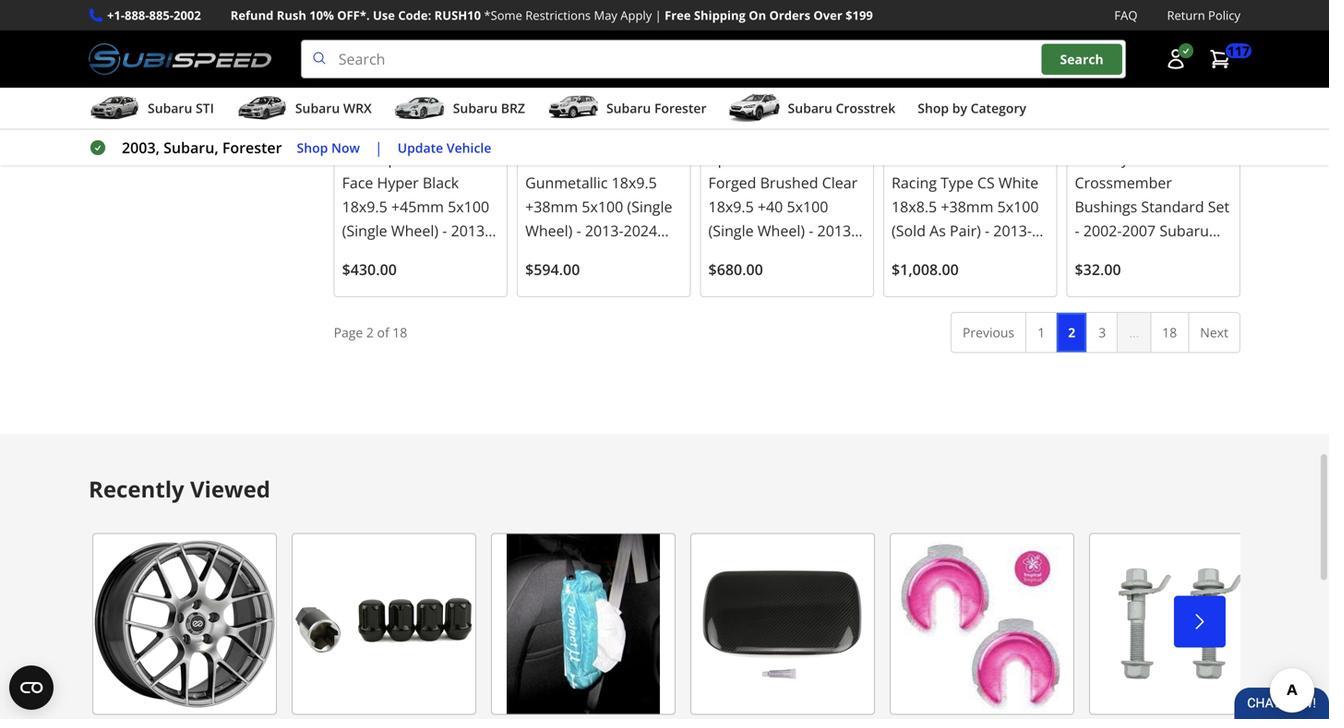 Task type: locate. For each thing, give the bounding box(es) containing it.
search
[[1060, 50, 1104, 68]]

2 2018 from the left
[[797, 293, 831, 312]]

- left 2002-
[[1075, 221, 1080, 240]]

1 vertical spatial |
[[375, 138, 383, 157]]

2014- up "page 2 of 18"
[[392, 293, 430, 312]]

2007
[[1122, 221, 1156, 240]]

1 horizontal spatial 18
[[1162, 323, 1177, 341]]

1 18 from the left
[[393, 323, 407, 341]]

2024 down forged
[[708, 245, 742, 264]]

brz inside dropdown button
[[501, 99, 525, 117]]

matte
[[633, 149, 674, 168]]

1 2013- from the left
[[451, 221, 489, 240]]

- inside apex race parts ec-7r forged brushed clear 18x9.5 +40 5x100 (single wheel) - 2013- 2024 subaru brz / scion fr-s / toyota gr86 / 2014-2018 subaru forester
[[809, 221, 814, 240]]

1 horizontal spatial 18x9.5
[[612, 173, 657, 192]]

0 vertical spatial shop
[[918, 99, 949, 117]]

3 2014- from the left
[[525, 293, 564, 312]]

5x100
[[448, 197, 489, 216], [787, 197, 828, 216], [582, 197, 623, 216], [997, 197, 1039, 216]]

1 horizontal spatial (single
[[627, 197, 672, 216]]

button image
[[1165, 48, 1187, 70]]

apply
[[621, 7, 652, 24]]

5x100 inside wedssport sa-72r r face hyper black 18x9.5 +45mm 5x100 (single wheel) - 2013- 2024 subaru brz / scion fr-s / toyota gr86 / 2014-2018 subaru forester
[[448, 197, 489, 216]]

1 vertical spatial sti
[[1119, 245, 1140, 264]]

forester left 1
[[945, 317, 1002, 336]]

4 2013- from the left
[[993, 221, 1032, 240]]

s inside apex race parts ec-7r forged brushed clear 18x9.5 +40 5x100 (single wheel) - 2013- 2024 subaru brz / scion fr-s / toyota gr86 / 2014-2018 subaru forester
[[771, 269, 779, 288]]

2024 down matte
[[624, 221, 657, 240]]

forester right of
[[395, 317, 453, 336]]

4 2018 from the left
[[980, 293, 1014, 312]]

0 horizontal spatial wrx
[[343, 99, 372, 117]]

2 +38mm from the left
[[941, 197, 994, 216]]

kb-003-diff kartboy rear diff crossmember bushings standard set - 2002-2007 subaru wrx / sti / 1998-2013 forester
[[1075, 127, 1230, 288]]

scion inside "work wheels m.c.o racing type cs white 18x8.5 +38mm 5x100 (sold as pair) - 2013- 2024 subaru brz / scion fr-s / toyota gr86 / 2014-2018 subaru forester"
[[892, 269, 928, 288]]

gr86 inside enkei gtc01rr matte gunmetallic 18x9.5 +38mm 5x100 (single wheel) - 2013-2024 subaru brz / scion fr- s / toyota gr86 / 2014-2018 subaru forester
[[597, 269, 634, 288]]

1 s from the left
[[404, 269, 412, 288]]

a subaru brz thumbnail image image
[[394, 94, 446, 122]]

subaru brz
[[453, 99, 525, 117]]

orders
[[769, 7, 810, 24]]

72r
[[443, 149, 469, 168]]

2003, subaru, forester
[[122, 138, 282, 157]]

2 left 3
[[1068, 323, 1075, 341]]

bc
[[708, 148, 725, 166]]

wrx
[[343, 99, 372, 117], [1075, 245, 1106, 264]]

previous
[[963, 323, 1015, 341]]

enkei
[[525, 149, 562, 168]]

policy
[[1208, 7, 1241, 24]]

3 2018 from the left
[[564, 293, 598, 312]]

2014- inside "work wheels m.c.o racing type cs white 18x8.5 +38mm 5x100 (sold as pair) - 2013- 2024 subaru brz / scion fr-s / toyota gr86 / 2014-2018 subaru forester"
[[941, 293, 980, 312]]

forester inside dropdown button
[[654, 99, 707, 117]]

scion inside wedssport sa-72r r face hyper black 18x9.5 +45mm 5x100 (single wheel) - 2013- 2024 subaru brz / scion fr-s / toyota gr86 / 2014-2018 subaru forester
[[342, 269, 379, 288]]

2 - from the left
[[809, 221, 814, 240]]

code:
[[398, 7, 431, 24]]

0 horizontal spatial 18
[[393, 323, 407, 341]]

0 horizontal spatial sti
[[196, 99, 214, 117]]

18
[[393, 323, 407, 341], [1162, 323, 1177, 341]]

shop left now
[[297, 139, 328, 156]]

update
[[398, 139, 443, 156]]

+38mm inside "work wheels m.c.o racing type cs white 18x8.5 +38mm 5x100 (sold as pair) - 2013- 2024 subaru brz / scion fr-s / toyota gr86 / 2014-2018 subaru forester"
[[941, 197, 994, 216]]

cs
[[977, 173, 995, 192]]

fr- inside "work wheels m.c.o racing type cs white 18x8.5 +38mm 5x100 (sold as pair) - 2013- 2024 subaru brz / scion fr-s / toyota gr86 / 2014-2018 subaru forester"
[[932, 269, 954, 288]]

wheel) inside wedssport sa-72r r face hyper black 18x9.5 +45mm 5x100 (single wheel) - 2013- 2024 subaru brz / scion fr-s / toyota gr86 / 2014-2018 subaru forester
[[391, 221, 439, 240]]

| left free
[[655, 7, 662, 24]]

3 s from the left
[[525, 269, 533, 288]]

may
[[594, 7, 617, 24]]

1 horizontal spatial sti
[[1119, 245, 1140, 264]]

gr86 inside wedssport sa-72r r face hyper black 18x9.5 +45mm 5x100 (single wheel) - 2013- 2024 subaru brz / scion fr-s / toyota gr86 / 2014-2018 subaru forester
[[342, 293, 379, 312]]

0 vertical spatial |
[[655, 7, 662, 24]]

2014- up previous
[[941, 293, 980, 312]]

brz inside "work wheels m.c.o racing type cs white 18x8.5 +38mm 5x100 (sold as pair) - 2013- 2024 subaru brz / scion fr-s / toyota gr86 / 2014-2018 subaru forester"
[[983, 245, 1010, 264]]

forester down $594.00
[[525, 317, 583, 336]]

(single
[[627, 197, 672, 216], [342, 221, 387, 240], [708, 221, 754, 240]]

brz
[[501, 99, 525, 117], [433, 245, 460, 264], [799, 245, 826, 264], [579, 245, 606, 264], [983, 245, 1010, 264]]

forester
[[654, 99, 707, 117], [222, 138, 282, 157], [1075, 269, 1132, 288], [395, 317, 453, 336], [762, 317, 819, 336], [525, 317, 583, 336], [945, 317, 1002, 336]]

2 5x100 from the left
[[787, 197, 828, 216]]

3 toyota from the left
[[546, 269, 593, 288]]

shop for shop now
[[297, 139, 328, 156]]

2 horizontal spatial (single
[[708, 221, 754, 240]]

shop now
[[297, 139, 360, 156]]

2013-
[[451, 221, 489, 240], [817, 221, 856, 240], [585, 221, 624, 240], [993, 221, 1032, 240]]

1 horizontal spatial +38mm
[[941, 197, 994, 216]]

2024 down "face"
[[342, 245, 376, 264]]

recently
[[89, 474, 184, 504]]

- down +45mm
[[442, 221, 447, 240]]

gr86 up "page 2 of 18"
[[342, 293, 379, 312]]

2018 inside wedssport sa-72r r face hyper black 18x9.5 +45mm 5x100 (single wheel) - 2013- 2024 subaru brz / scion fr-s / toyota gr86 / 2014-2018 subaru forester
[[430, 293, 464, 312]]

2
[[366, 323, 374, 341], [1068, 323, 1075, 341]]

18x9.5 inside wedssport sa-72r r face hyper black 18x9.5 +45mm 5x100 (single wheel) - 2013- 2024 subaru brz / scion fr-s / toyota gr86 / 2014-2018 subaru forester
[[342, 197, 387, 216]]

(single up $680.00
[[708, 221, 754, 240]]

forester down the a subaru wrx thumbnail image
[[222, 138, 282, 157]]

diff
[[1168, 149, 1192, 168]]

a subaru forester thumbnail image image
[[547, 94, 599, 122]]

1 wheel) from the left
[[391, 221, 439, 240]]

race
[[747, 149, 779, 168]]

2013- down 'clear'
[[817, 221, 856, 240]]

sti up 2003, subaru, forester on the left of page
[[196, 99, 214, 117]]

0 horizontal spatial shop
[[297, 139, 328, 156]]

1 vertical spatial shop
[[297, 139, 328, 156]]

- right pair)
[[985, 221, 990, 240]]

vehicle
[[447, 139, 491, 156]]

| right now
[[375, 138, 383, 157]]

face
[[342, 173, 373, 192]]

18 right of
[[393, 323, 407, 341]]

2018
[[430, 293, 464, 312], [797, 293, 831, 312], [564, 293, 598, 312], [980, 293, 1014, 312]]

scion
[[619, 245, 656, 264], [342, 269, 379, 288], [708, 269, 745, 288], [892, 269, 928, 288]]

forester inside "work wheels m.c.o racing type cs white 18x8.5 +38mm 5x100 (sold as pair) - 2013- 2024 subaru brz / scion fr-s / toyota gr86 / 2014-2018 subaru forester"
[[945, 317, 1002, 336]]

forester inside kb-003-diff kartboy rear diff crossmember bushings standard set - 2002-2007 subaru wrx / sti / 1998-2013 forester
[[1075, 269, 1132, 288]]

2013- down gunmetallic
[[585, 221, 624, 240]]

3 wheel) from the left
[[525, 221, 573, 240]]

2 2014- from the left
[[758, 293, 797, 312]]

diff
[[1121, 127, 1146, 145]]

enkei gtc01rr matte gunmetallic 18x9.5 +38mm 5x100 (single wheel) - 2013-2024 subaru brz / scion fr- s / toyota gr86 / 2014-2018 subaru forester
[[525, 149, 681, 336]]

0 horizontal spatial (single
[[342, 221, 387, 240]]

work wheels m.c.o racing type cs white 18x8.5 +38mm 5x100 (sold as pair) - 2013-2024 subaru brz / scion fr-s / toyota gr86 / 2014-2018 subaru forester image
[[892, 0, 1049, 102]]

subaru wrx
[[295, 99, 372, 117]]

18x9.5 down "face"
[[342, 197, 387, 216]]

s
[[404, 269, 412, 288], [771, 269, 779, 288], [525, 269, 533, 288], [954, 269, 962, 288]]

(single up the $430.00
[[342, 221, 387, 240]]

fr- down as
[[932, 269, 954, 288]]

18x9.5 inside apex race parts ec-7r forged brushed clear 18x9.5 +40 5x100 (single wheel) - 2013- 2024 subaru brz / scion fr-s / toyota gr86 / 2014-2018 subaru forester
[[708, 197, 754, 216]]

5x100 inside apex race parts ec-7r forged brushed clear 18x9.5 +40 5x100 (single wheel) - 2013- 2024 subaru brz / scion fr-s / toyota gr86 / 2014-2018 subaru forester
[[787, 197, 828, 216]]

wheel) down +45mm
[[391, 221, 439, 240]]

4 s from the left
[[954, 269, 962, 288]]

a subaru crosstrek thumbnail image image
[[729, 94, 780, 122]]

subaru inside subaru forester dropdown button
[[606, 99, 651, 117]]

2013- inside apex race parts ec-7r forged brushed clear 18x9.5 +40 5x100 (single wheel) - 2013- 2024 subaru brz / scion fr-s / toyota gr86 / 2014-2018 subaru forester
[[817, 221, 856, 240]]

sti down 2007
[[1119, 245, 1140, 264]]

4 toyota from the left
[[975, 269, 1022, 288]]

3 5x100 from the left
[[582, 197, 623, 216]]

003-
[[1095, 127, 1121, 145]]

wheel) up $594.00
[[525, 221, 573, 240]]

3 2013- from the left
[[585, 221, 624, 240]]

2013- down "black"
[[451, 221, 489, 240]]

0 vertical spatial wrx
[[343, 99, 372, 117]]

$199
[[846, 7, 873, 24]]

forester down 2002-
[[1075, 269, 1132, 288]]

subaru inside 'subaru wrx' 'dropdown button'
[[295, 99, 340, 117]]

sti inside kb-003-diff kartboy rear diff crossmember bushings standard set - 2002-2007 subaru wrx / sti / 1998-2013 forester
[[1119, 245, 1140, 264]]

1 2014- from the left
[[392, 293, 430, 312]]

ec-
[[822, 149, 845, 168]]

18x9.5 down forged
[[708, 197, 754, 216]]

subaru inside 'subaru brz' dropdown button
[[453, 99, 498, 117]]

0 horizontal spatial 18x9.5
[[342, 197, 387, 216]]

faq link
[[1114, 6, 1138, 25]]

5x100 inside "work wheels m.c.o racing type cs white 18x8.5 +38mm 5x100 (sold as pair) - 2013- 2024 subaru brz / scion fr-s / toyota gr86 / 2014-2018 subaru forester"
[[997, 197, 1039, 216]]

/
[[464, 245, 469, 264], [830, 245, 836, 264], [610, 245, 615, 264], [1014, 245, 1019, 264], [1110, 245, 1115, 264], [1143, 245, 1149, 264], [416, 269, 422, 288], [783, 269, 788, 288], [537, 269, 543, 288], [638, 269, 643, 288], [966, 269, 971, 288], [383, 293, 388, 312], [749, 293, 754, 312], [932, 293, 938, 312]]

faq
[[1114, 7, 1138, 24]]

gr86 down $680.00
[[708, 293, 745, 312]]

open widget image
[[9, 665, 54, 710]]

2 wheel) from the left
[[758, 221, 805, 240]]

2014- inside apex race parts ec-7r forged brushed clear 18x9.5 +40 5x100 (single wheel) - 2013- 2024 subaru brz / scion fr-s / toyota gr86 / 2014-2018 subaru forester
[[758, 293, 797, 312]]

+1-
[[107, 7, 125, 24]]

brz inside apex race parts ec-7r forged brushed clear 18x9.5 +40 5x100 (single wheel) - 2013- 2024 subaru brz / scion fr-s / toyota gr86 / 2014-2018 subaru forester
[[799, 245, 826, 264]]

apex race parts ec-7r forged brushed clear 18x9.5 +40 5x100 (single wheel) - 2013-2024 subaru brz / scion fr-s / toyota gr86 / 2014-2018 subaru forester image
[[708, 0, 866, 102]]

0 vertical spatial sti
[[196, 99, 214, 117]]

18 right ...
[[1162, 323, 1177, 341]]

4 - from the left
[[985, 221, 990, 240]]

4 2014- from the left
[[941, 293, 980, 312]]

2014-
[[392, 293, 430, 312], [758, 293, 797, 312], [525, 293, 564, 312], [941, 293, 980, 312]]

2014- inside enkei gtc01rr matte gunmetallic 18x9.5 +38mm 5x100 (single wheel) - 2013-2024 subaru brz / scion fr- s / toyota gr86 / 2014-2018 subaru forester
[[525, 293, 564, 312]]

1 +38mm from the left
[[525, 197, 578, 216]]

1 2018 from the left
[[430, 293, 464, 312]]

|
[[655, 7, 662, 24], [375, 138, 383, 157]]

viewed
[[190, 474, 270, 504]]

1 - from the left
[[442, 221, 447, 240]]

0 horizontal spatial +38mm
[[525, 197, 578, 216]]

of
[[377, 323, 389, 341]]

+38mm inside enkei gtc01rr matte gunmetallic 18x9.5 +38mm 5x100 (single wheel) - 2013-2024 subaru brz / scion fr- s / toyota gr86 / 2014-2018 subaru forester
[[525, 197, 578, 216]]

2013- inside wedssport sa-72r r face hyper black 18x9.5 +45mm 5x100 (single wheel) - 2013- 2024 subaru brz / scion fr-s / toyota gr86 / 2014-2018 subaru forester
[[451, 221, 489, 240]]

2014- down $594.00
[[525, 293, 564, 312]]

0 horizontal spatial wheel)
[[391, 221, 439, 240]]

2 s from the left
[[771, 269, 779, 288]]

2002-
[[1083, 221, 1122, 240]]

0 horizontal spatial |
[[375, 138, 383, 157]]

5100-
[[801, 127, 835, 145]]

2024 down (sold
[[892, 245, 925, 264]]

1
[[1038, 323, 1045, 341]]

restrictions
[[525, 7, 591, 24]]

- inside "work wheels m.c.o racing type cs white 18x8.5 +38mm 5x100 (sold as pair) - 2013- 2024 subaru brz / scion fr-s / toyota gr86 / 2014-2018 subaru forester"
[[985, 221, 990, 240]]

gr86 down "$1,008.00"
[[892, 293, 928, 312]]

shop left the by
[[918, 99, 949, 117]]

wheel) inside apex race parts ec-7r forged brushed clear 18x9.5 +40 5x100 (single wheel) - 2013- 2024 subaru brz / scion fr-s / toyota gr86 / 2014-2018 subaru forester
[[758, 221, 805, 240]]

2 horizontal spatial 18x9.5
[[708, 197, 754, 216]]

5x100 down white at the right top
[[997, 197, 1039, 216]]

wheel)
[[391, 221, 439, 240], [758, 221, 805, 240], [525, 221, 573, 240]]

as
[[930, 221, 946, 240]]

3 - from the left
[[576, 221, 581, 240]]

2 horizontal spatial wheel)
[[758, 221, 805, 240]]

subaru,
[[163, 138, 218, 157]]

sku: 467-885-8045hs,,enkei raijin 18x8.5 +45 hypersilver, image
[[92, 533, 277, 715]]

5x100 down brushed
[[787, 197, 828, 216]]

shop inside dropdown button
[[918, 99, 949, 117]]

(single down matte
[[627, 197, 672, 216]]

1 toyota from the left
[[425, 269, 472, 288]]

2024 inside "work wheels m.c.o racing type cs white 18x8.5 +38mm 5x100 (sold as pair) - 2013- 2024 subaru brz / scion fr-s / toyota gr86 / 2014-2018 subaru forester"
[[892, 245, 925, 264]]

search input field
[[301, 40, 1126, 79]]

1 horizontal spatial shop
[[918, 99, 949, 117]]

ec7r1895et40-
[[708, 127, 801, 145]]

wedssport sa-72r r face hyper black 18x9.5 +45mm 5x100 (single wheel) - 2013-2024 subaru brz / scion fr-s / toyota gr86 / 2014-2018 subaru forester image
[[342, 0, 499, 102]]

888-
[[125, 7, 149, 24]]

1 horizontal spatial wrx
[[1075, 245, 1106, 264]]

2 18 from the left
[[1162, 323, 1177, 341]]

5x100 down gunmetallic
[[582, 197, 623, 216]]

2 2013- from the left
[[817, 221, 856, 240]]

wheel) down +40
[[758, 221, 805, 240]]

4 5x100 from the left
[[997, 197, 1039, 216]]

18x9.5 down matte
[[612, 173, 657, 192]]

shop for shop by category
[[918, 99, 949, 117]]

5 - from the left
[[1075, 221, 1080, 240]]

clear
[[822, 173, 858, 192]]

2 left of
[[366, 323, 374, 341]]

2014- down $680.00
[[758, 293, 797, 312]]

0 horizontal spatial 2
[[366, 323, 374, 341]]

- down brushed
[[809, 221, 814, 240]]

next
[[1200, 323, 1229, 341]]

wrx down 2002-
[[1075, 245, 1106, 264]]

1 5x100 from the left
[[448, 197, 489, 216]]

scosche magicmount air freshener refill cartridges- tropical, image
[[890, 533, 1074, 715]]

2 button
[[1056, 312, 1087, 353]]

+38mm down gunmetallic
[[525, 197, 578, 216]]

fr- down +40
[[749, 269, 771, 288]]

2024 inside wedssport sa-72r r face hyper black 18x9.5 +45mm 5x100 (single wheel) - 2013- 2024 subaru brz / scion fr-s / toyota gr86 / 2014-2018 subaru forester
[[342, 245, 376, 264]]

1 horizontal spatial 2
[[1068, 323, 1075, 341]]

$32.00
[[1075, 259, 1121, 279]]

wheels
[[932, 149, 982, 168]]

shop
[[918, 99, 949, 117], [297, 139, 328, 156]]

5x100 down "black"
[[448, 197, 489, 216]]

fr- left $680.00
[[659, 245, 681, 264]]

forester down $680.00
[[762, 317, 819, 336]]

+1-888-885-2002
[[107, 7, 201, 24]]

(single inside enkei gtc01rr matte gunmetallic 18x9.5 +38mm 5x100 (single wheel) - 2013-2024 subaru brz / scion fr- s / toyota gr86 / 2014-2018 subaru forester
[[627, 197, 672, 216]]

18 inside 'button'
[[1162, 323, 1177, 341]]

2024
[[624, 221, 657, 240], [342, 245, 376, 264], [708, 245, 742, 264], [892, 245, 925, 264]]

2 2 from the left
[[1068, 323, 1075, 341]]

+38mm up pair)
[[941, 197, 994, 216]]

- up $594.00
[[576, 221, 581, 240]]

2013- right pair)
[[993, 221, 1032, 240]]

wrx inside 'subaru wrx' 'dropdown button'
[[343, 99, 372, 117]]

1 vertical spatial wrx
[[1075, 245, 1106, 264]]

1 horizontal spatial wheel)
[[525, 221, 573, 240]]

kartboy rear diff crossmember bushings standard set - 2002-2007 subaru wrx / sti / 1998-2013 forester image
[[1075, 0, 1232, 102]]

wrx up 72705
[[343, 99, 372, 117]]

2 toyota from the left
[[792, 269, 839, 288]]

gtc01rr
[[566, 149, 629, 168]]

fr- up of
[[383, 269, 404, 288]]

forester up matte
[[654, 99, 707, 117]]

s inside wedssport sa-72r r face hyper black 18x9.5 +45mm 5x100 (single wheel) - 2013- 2024 subaru brz / scion fr-s / toyota gr86 / 2014-2018 subaru forester
[[404, 269, 412, 288]]

18 button
[[1150, 312, 1189, 353]]

toyota inside wedssport sa-72r r face hyper black 18x9.5 +45mm 5x100 (single wheel) - 2013- 2024 subaru brz / scion fr-s / toyota gr86 / 2014-2018 subaru forester
[[425, 269, 472, 288]]

gr86 right $594.00
[[597, 269, 634, 288]]

1 2 from the left
[[366, 323, 374, 341]]



Task type: describe. For each thing, give the bounding box(es) containing it.
subaru crosstrek
[[788, 99, 896, 117]]

8035gm
[[578, 127, 628, 145]]

use
[[373, 7, 395, 24]]

refund
[[231, 7, 274, 24]]

fr- inside apex race parts ec-7r forged brushed clear 18x9.5 +40 5x100 (single wheel) - 2013- 2024 subaru brz / scion fr-s / toyota gr86 / 2014-2018 subaru forester
[[749, 269, 771, 288]]

by
[[952, 99, 967, 117]]

(single inside apex race parts ec-7r forged brushed clear 18x9.5 +40 5x100 (single wheel) - 2013- 2024 subaru brz / scion fr-s / toyota gr86 / 2014-2018 subaru forester
[[708, 221, 754, 240]]

ec7r1895et40-5100-561- bc
[[708, 127, 861, 166]]

white
[[999, 173, 1039, 192]]

3 button
[[1087, 312, 1118, 353]]

toyota inside apex race parts ec-7r forged brushed clear 18x9.5 +40 5x100 (single wheel) - 2013- 2024 subaru brz / scion fr-s / toyota gr86 / 2014-2018 subaru forester
[[792, 269, 839, 288]]

apex
[[708, 149, 743, 168]]

brz inside enkei gtc01rr matte gunmetallic 18x9.5 +38mm 5x100 (single wheel) - 2013-2024 subaru brz / scion fr- s / toyota gr86 / 2014-2018 subaru forester
[[579, 245, 606, 264]]

117
[[1228, 42, 1250, 59]]

s inside enkei gtc01rr matte gunmetallic 18x9.5 +38mm 5x100 (single wheel) - 2013-2024 subaru brz / scion fr- s / toyota gr86 / 2014-2018 subaru forester
[[525, 269, 533, 288]]

*some
[[484, 7, 522, 24]]

subaru wrx button
[[236, 91, 372, 128]]

update vehicle button
[[398, 137, 491, 158]]

- inside wedssport sa-72r r face hyper black 18x9.5 +45mm 5x100 (single wheel) - 2013- 2024 subaru brz / scion fr-s / toyota gr86 / 2014-2018 subaru forester
[[442, 221, 447, 240]]

set
[[1208, 197, 1230, 216]]

subispeed logo image
[[89, 40, 271, 79]]

subaru inside kb-003-diff kartboy rear diff crossmember bushings standard set - 2002-2007 subaru wrx / sti / 1998-2013 forester
[[1160, 221, 1209, 240]]

crosstrek
[[836, 99, 896, 117]]

toyota inside enkei gtc01rr matte gunmetallic 18x9.5 +38mm 5x100 (single wheel) - 2013-2024 subaru brz / scion fr- s / toyota gr86 / 2014-2018 subaru forester
[[546, 269, 593, 288]]

2 inside button
[[1068, 323, 1075, 341]]

hyper
[[377, 173, 419, 192]]

forester inside enkei gtc01rr matte gunmetallic 18x9.5 +38mm 5x100 (single wheel) - 2013-2024 subaru brz / scion fr- s / toyota gr86 / 2014-2018 subaru forester
[[525, 317, 583, 336]]

fr- inside wedssport sa-72r r face hyper black 18x9.5 +45mm 5x100 (single wheel) - 2013- 2024 subaru brz / scion fr-s / toyota gr86 / 2014-2018 subaru forester
[[383, 269, 404, 288]]

parts
[[783, 149, 819, 168]]

$594.00
[[525, 259, 580, 279]]

2024 inside apex race parts ec-7r forged brushed clear 18x9.5 +40 5x100 (single wheel) - 2013- 2024 subaru brz / scion fr-s / toyota gr86 / 2014-2018 subaru forester
[[708, 245, 742, 264]]

work
[[892, 149, 928, 168]]

forester inside apex race parts ec-7r forged brushed clear 18x9.5 +40 5x100 (single wheel) - 2013- 2024 subaru brz / scion fr-s / toyota gr86 / 2014-2018 subaru forester
[[762, 317, 819, 336]]

2018 inside apex race parts ec-7r forged brushed clear 18x9.5 +40 5x100 (single wheel) - 2013- 2024 subaru brz / scion fr-s / toyota gr86 / 2014-2018 subaru forester
[[797, 293, 831, 312]]

3
[[1099, 323, 1106, 341]]

r
[[473, 149, 482, 168]]

standard
[[1141, 197, 1204, 216]]

bushings
[[1075, 197, 1137, 216]]

subaru sti
[[148, 99, 214, 117]]

wrx inside kb-003-diff kartboy rear diff crossmember bushings standard set - 2002-2007 subaru wrx / sti / 1998-2013 forester
[[1075, 245, 1106, 264]]

wedssport sa-72r r face hyper black 18x9.5 +45mm 5x100 (single wheel) - 2013- 2024 subaru brz / scion fr-s / toyota gr86 / 2014-2018 subaru forester
[[342, 149, 489, 336]]

- inside enkei gtc01rr matte gunmetallic 18x9.5 +38mm 5x100 (single wheel) - 2013-2024 subaru brz / scion fr- s / toyota gr86 / 2014-2018 subaru forester
[[576, 221, 581, 240]]

gr86 inside "work wheels m.c.o racing type cs white 18x8.5 +38mm 5x100 (sold as pair) - 2013- 2024 subaru brz / scion fr-s / toyota gr86 / 2014-2018 subaru forester"
[[892, 293, 928, 312]]

now
[[331, 139, 360, 156]]

page
[[334, 323, 363, 341]]

subaru inside dropdown button
[[148, 99, 192, 117]]

2024 inside enkei gtc01rr matte gunmetallic 18x9.5 +38mm 5x100 (single wheel) - 2013-2024 subaru brz / scion fr- s / toyota gr86 / 2014-2018 subaru forester
[[624, 221, 657, 240]]

rush
[[277, 7, 306, 24]]

+40
[[758, 197, 783, 216]]

895-
[[552, 127, 578, 145]]

gunmetallic
[[525, 173, 608, 192]]

gr86 inside apex race parts ec-7r forged brushed clear 18x9.5 +40 5x100 (single wheel) - 2013- 2024 subaru brz / scion fr-s / toyota gr86 / 2014-2018 subaru forester
[[708, 293, 745, 312]]

next button
[[1188, 312, 1241, 353]]

(sold
[[892, 221, 926, 240]]

a subaru sti thumbnail image image
[[89, 94, 140, 122]]

sti inside dropdown button
[[196, 99, 214, 117]]

enkei gtc01rr matte gunmetallic 18x9.5 +38mm 5x100 (single wheel) - 2013-2024 subaru brz / scion fr-s / toyota gr86 / 2014-2018 subaru forester image
[[525, 0, 683, 102]]

subaru sti button
[[89, 91, 214, 128]]

brushed
[[760, 173, 818, 192]]

2018 inside "work wheels m.c.o racing type cs white 18x8.5 +38mm 5x100 (sold as pair) - 2013- 2024 subaru brz / scion fr-s / toyota gr86 / 2014-2018 subaru forester"
[[980, 293, 1014, 312]]

$430.00
[[342, 259, 397, 279]]

scion inside apex race parts ec-7r forged brushed clear 18x9.5 +40 5x100 (single wheel) - 2013- 2024 subaru brz / scion fr-s / toyota gr86 / 2014-2018 subaru forester
[[708, 269, 745, 288]]

free
[[665, 7, 691, 24]]

885-
[[149, 7, 174, 24]]

18x9.5 inside enkei gtc01rr matte gunmetallic 18x9.5 +38mm 5x100 (single wheel) - 2013-2024 subaru brz / scion fr- s / toyota gr86 / 2014-2018 subaru forester
[[612, 173, 657, 192]]

(single inside wedssport sa-72r r face hyper black 18x9.5 +45mm 5x100 (single wheel) - 2013- 2024 subaru brz / scion fr-s / toyota gr86 / 2014-2018 subaru forester
[[342, 221, 387, 240]]

return policy
[[1167, 7, 1241, 24]]

spc81260 spc camber bolt kit front - 2015+ wrx / 2015+ sti, image
[[1089, 533, 1274, 715]]

shipping
[[694, 7, 746, 24]]

return policy link
[[1167, 6, 1241, 25]]

subaru brz button
[[394, 91, 525, 128]]

+1-888-885-2002 link
[[107, 6, 201, 25]]

72705
[[342, 127, 379, 145]]

subaru inside subaru crosstrek dropdown button
[[788, 99, 832, 117]]

wedssport
[[342, 149, 417, 168]]

refund rush 10% off*. use code: rush10 *some restrictions may apply | free shipping on orders over $199
[[231, 7, 873, 24]]

...
[[1129, 323, 1139, 341]]

2014- inside wedssport sa-72r r face hyper black 18x9.5 +45mm 5x100 (single wheel) - 2013- 2024 subaru brz / scion fr-s / toyota gr86 / 2014-2018 subaru forester
[[392, 293, 430, 312]]

toyota inside "work wheels m.c.o racing type cs white 18x8.5 +38mm 5x100 (sold as pair) - 2013- 2024 subaru brz / scion fr-s / toyota gr86 / 2014-2018 subaru forester"
[[975, 269, 1022, 288]]

black
[[423, 173, 459, 192]]

work wheels m.c.o racing type cs white 18x8.5 +38mm 5x100 (sold as pair) - 2013- 2024 subaru brz / scion fr-s / toyota gr86 / 2014-2018 subaru forester
[[892, 149, 1039, 336]]

2003,
[[122, 138, 160, 157]]

s inside "work wheels m.c.o racing type cs white 18x8.5 +38mm 5x100 (sold as pair) - 2013- 2024 subaru brz / scion fr-s / toyota gr86 / 2014-2018 subaru forester"
[[954, 269, 962, 288]]

fr- inside enkei gtc01rr matte gunmetallic 18x9.5 +38mm 5x100 (single wheel) - 2013-2024 subaru brz / scion fr- s / toyota gr86 / 2014-2018 subaru forester
[[659, 245, 681, 264]]

+45mm
[[391, 197, 444, 216]]

subaru crosstrek button
[[729, 91, 896, 128]]

wmco188538zwht
[[892, 127, 1012, 145]]

1 horizontal spatial |
[[655, 7, 662, 24]]

forged
[[708, 173, 756, 192]]

search button
[[1042, 44, 1122, 75]]

subaru forester
[[606, 99, 707, 117]]

olmdp2-wrx14-dcf olm s-line dry carbon fiber console hood cover - 2015-2017 wrx / 14-18 forester / 13-17 crosstrek, image
[[690, 533, 875, 715]]

return
[[1167, 7, 1205, 24]]

sa-
[[421, 149, 443, 168]]

5x100 inside enkei gtc01rr matte gunmetallic 18x9.5 +38mm 5x100 (single wheel) - 2013-2024 subaru brz / scion fr- s / toyota gr86 / 2014-2018 subaru forester
[[582, 197, 623, 216]]

kicwt603b project kics tuskey bull lock lug nuts 12x1.25, image
[[292, 533, 476, 715]]

504-
[[525, 127, 552, 145]]

picture of project mu tissue cover - universal image
[[491, 533, 676, 715]]

7r
[[845, 149, 862, 168]]

shop by category button
[[918, 91, 1026, 128]]

a subaru wrx thumbnail image image
[[236, 94, 288, 122]]

on
[[749, 7, 766, 24]]

forester inside wedssport sa-72r r face hyper black 18x9.5 +45mm 5x100 (single wheel) - 2013- 2024 subaru brz / scion fr-s / toyota gr86 / 2014-2018 subaru forester
[[395, 317, 453, 336]]

apex race parts ec-7r forged brushed clear 18x9.5 +40 5x100 (single wheel) - 2013- 2024 subaru brz / scion fr-s / toyota gr86 / 2014-2018 subaru forester
[[708, 149, 862, 336]]

117 button
[[1200, 41, 1252, 78]]

- inside kb-003-diff kartboy rear diff crossmember bushings standard set - 2002-2007 subaru wrx / sti / 1998-2013 forester
[[1075, 221, 1080, 240]]

10%
[[309, 7, 334, 24]]

m.c.o
[[986, 149, 1028, 168]]

shop now link
[[297, 137, 360, 158]]

504-895-8035gm
[[525, 127, 628, 145]]

over
[[814, 7, 842, 24]]

2013
[[1191, 245, 1225, 264]]

$680.00
[[708, 259, 763, 279]]

2018 inside enkei gtc01rr matte gunmetallic 18x9.5 +38mm 5x100 (single wheel) - 2013-2024 subaru brz / scion fr- s / toyota gr86 / 2014-2018 subaru forester
[[564, 293, 598, 312]]

type
[[941, 173, 974, 192]]

rear
[[1133, 149, 1164, 168]]

2013- inside enkei gtc01rr matte gunmetallic 18x9.5 +38mm 5x100 (single wheel) - 2013-2024 subaru brz / scion fr- s / toyota gr86 / 2014-2018 subaru forester
[[585, 221, 624, 240]]

wheel) inside enkei gtc01rr matte gunmetallic 18x9.5 +38mm 5x100 (single wheel) - 2013-2024 subaru brz / scion fr- s / toyota gr86 / 2014-2018 subaru forester
[[525, 221, 573, 240]]

scion inside enkei gtc01rr matte gunmetallic 18x9.5 +38mm 5x100 (single wheel) - 2013-2024 subaru brz / scion fr- s / toyota gr86 / 2014-2018 subaru forester
[[619, 245, 656, 264]]

ellipses image
[[1117, 312, 1151, 353]]

brz inside wedssport sa-72r r face hyper black 18x9.5 +45mm 5x100 (single wheel) - 2013- 2024 subaru brz / scion fr-s / toyota gr86 / 2014-2018 subaru forester
[[433, 245, 460, 264]]

2013- inside "work wheels m.c.o racing type cs white 18x8.5 +38mm 5x100 (sold as pair) - 2013- 2024 subaru brz / scion fr-s / toyota gr86 / 2014-2018 subaru forester"
[[993, 221, 1032, 240]]

1998-
[[1153, 245, 1191, 264]]

2002
[[174, 7, 201, 24]]



Task type: vqa. For each thing, say whether or not it's contained in the screenshot.
/
yes



